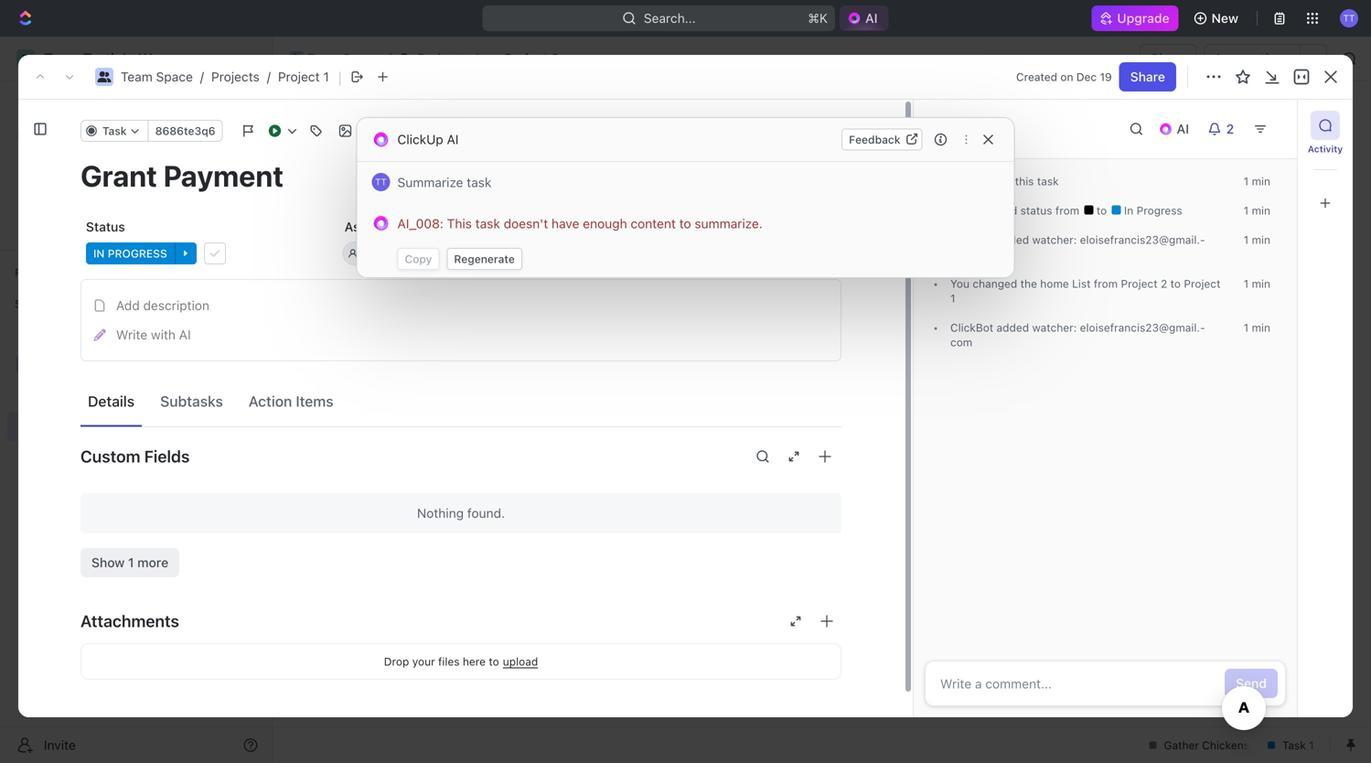 Task type: locate. For each thing, give the bounding box(es) containing it.
share down upgrade
[[1151, 51, 1186, 66]]

project 1 link
[[278, 69, 329, 84]]

clickbot
[[951, 321, 994, 334]]

2 vertical spatial space
[[79, 356, 116, 372]]

in down search button
[[1125, 204, 1134, 217]]

custom
[[81, 447, 140, 466]]

project 1
[[951, 277, 1221, 305]]

projects inside tree
[[55, 388, 103, 403]]

project
[[505, 51, 548, 66], [278, 69, 320, 84], [318, 109, 400, 140], [1122, 277, 1158, 290], [1185, 277, 1221, 290]]

added down changed status from
[[997, 233, 1030, 246]]

task for ai_008: this task doesn't have enough content to summarize.
[[476, 216, 500, 231]]

user group image up project 1 link
[[291, 54, 302, 63]]

team right user group icon
[[44, 356, 76, 372]]

0 horizontal spatial progress
[[356, 259, 415, 272]]

0 vertical spatial added watcher:
[[994, 233, 1080, 246]]

to
[[1097, 204, 1111, 217], [680, 216, 692, 231], [404, 219, 416, 234], [1171, 277, 1181, 290], [489, 655, 499, 668]]

ai_008:
[[398, 216, 444, 231]]

1 min for eloisefrancis23@gmail. com
[[1244, 233, 1271, 246]]

3 min from the top
[[1252, 233, 1271, 246]]

pencil image
[[94, 329, 106, 341]]

customize button
[[1192, 165, 1286, 190]]

watcher:
[[1033, 233, 1077, 246], [1033, 321, 1077, 334]]

1 vertical spatial project 2
[[318, 109, 426, 140]]

task down "task 2"
[[396, 383, 423, 398]]

1 button right task 1
[[410, 317, 435, 335]]

in down assigned
[[341, 259, 353, 272]]

add task down "task 2"
[[369, 383, 423, 398]]

0 vertical spatial eloisefrancis23@gmail. com
[[951, 233, 1206, 261]]

write with ai
[[116, 327, 191, 342]]

list inside task sidebar content section
[[1073, 277, 1091, 290]]

1 vertical spatial watcher:
[[1033, 321, 1077, 334]]

ai right 'clickup'
[[447, 132, 459, 147]]

min for changed the home list from
[[1252, 277, 1271, 290]]

1 vertical spatial team space
[[44, 356, 116, 372]]

1 horizontal spatial in
[[1125, 204, 1134, 217]]

doesn't
[[504, 216, 548, 231]]

2
[[551, 51, 559, 66], [405, 109, 421, 140], [436, 259, 443, 272], [1161, 277, 1168, 290], [400, 351, 408, 366]]

1 added watcher: from the top
[[994, 233, 1080, 246]]

added right clickbot
[[997, 321, 1030, 334]]

tree
[[7, 318, 265, 566]]

1 min from the top
[[1252, 175, 1271, 188]]

1 min
[[1244, 175, 1271, 188], [1244, 204, 1271, 217], [1244, 233, 1271, 246], [1244, 277, 1271, 290], [1244, 321, 1271, 334]]

2 inside task sidebar content section
[[1161, 277, 1168, 290]]

1 vertical spatial space
[[156, 69, 193, 84]]

upload button
[[503, 655, 538, 668]]

0 vertical spatial progress
[[1137, 204, 1183, 217]]

4 min from the top
[[1252, 277, 1271, 290]]

Search tasks... text field
[[1144, 208, 1327, 236]]

1 vertical spatial ai
[[179, 327, 191, 342]]

1 horizontal spatial in progress
[[1122, 204, 1183, 217]]

1 vertical spatial eloisefrancis23@gmail.
[[1080, 321, 1206, 334]]

added watcher:
[[994, 233, 1080, 246], [994, 321, 1080, 334]]

found.
[[467, 506, 505, 521]]

add up write
[[116, 298, 140, 313]]

subtasks button
[[153, 384, 230, 418]]

projects down pencil image
[[55, 388, 103, 403]]

1 horizontal spatial space
[[156, 69, 193, 84]]

1 button
[[410, 317, 435, 335], [411, 349, 437, 367]]

1 horizontal spatial add task button
[[472, 255, 549, 277]]

add
[[1240, 118, 1264, 133], [493, 259, 515, 272], [116, 298, 140, 313], [369, 383, 392, 398]]

progress
[[1137, 204, 1183, 217], [356, 259, 415, 272]]

nothing found.
[[417, 506, 505, 521]]

1 horizontal spatial projects
[[211, 69, 260, 84]]

1 vertical spatial progress
[[356, 259, 415, 272]]

0 vertical spatial team
[[307, 51, 339, 66]]

task
[[467, 175, 492, 190], [1038, 175, 1059, 188], [476, 216, 500, 231]]

0 horizontal spatial team
[[44, 356, 76, 372]]

1 horizontal spatial activity
[[1309, 144, 1344, 154]]

watcher: down status
[[1033, 233, 1077, 246]]

1 horizontal spatial add task
[[493, 259, 542, 272]]

1 vertical spatial added
[[997, 321, 1030, 334]]

description
[[143, 298, 210, 313]]

1 horizontal spatial ai
[[447, 132, 459, 147]]

0 vertical spatial list
[[411, 170, 433, 185]]

0 horizontal spatial list
[[411, 170, 433, 185]]

enough
[[583, 216, 627, 231]]

1 button right "task 2"
[[411, 349, 437, 367]]

2 vertical spatial projects
[[55, 388, 103, 403]]

1 vertical spatial team
[[121, 69, 153, 84]]

com up changed the home list from project 2 to
[[951, 233, 1206, 261]]

tree containing team space
[[7, 318, 265, 566]]

share button down upgrade
[[1140, 44, 1197, 73]]

1 vertical spatial in
[[341, 259, 353, 272]]

0 vertical spatial add task button
[[1229, 111, 1306, 140]]

4 1 min from the top
[[1244, 277, 1271, 290]]

activity inside the task sidebar navigation tab list
[[1309, 144, 1344, 154]]

0 horizontal spatial project 2
[[318, 109, 426, 140]]

2 vertical spatial add task
[[369, 383, 423, 398]]

clickup ai
[[398, 132, 459, 147]]

with
[[151, 327, 176, 342]]

list
[[411, 170, 433, 185], [1073, 277, 1091, 290]]

write with ai button
[[87, 320, 836, 350]]

user group image up home link
[[97, 71, 111, 82]]

1 horizontal spatial project 2
[[505, 51, 559, 66]]

1 horizontal spatial from
[[1094, 277, 1118, 290]]

0 horizontal spatial from
[[1056, 204, 1080, 217]]

0 horizontal spatial add task button
[[361, 379, 430, 401]]

0 vertical spatial added
[[997, 233, 1030, 246]]

summarize.
[[695, 216, 763, 231]]

projects left project 1 link
[[211, 69, 260, 84]]

0 horizontal spatial in
[[341, 259, 353, 272]]

watcher: down "home"
[[1033, 321, 1077, 334]]

1 button for 1
[[410, 317, 435, 335]]

this
[[1016, 175, 1035, 188]]

projects link inside tree
[[55, 381, 214, 410]]

from right status
[[1056, 204, 1080, 217]]

add task button down "task 2"
[[361, 379, 430, 401]]

0 horizontal spatial add task
[[369, 383, 423, 398]]

ai
[[447, 132, 459, 147], [179, 327, 191, 342]]

task
[[1267, 118, 1295, 133], [518, 259, 542, 272], [369, 318, 397, 334], [369, 351, 397, 366], [396, 383, 423, 398]]

1 vertical spatial projects
[[211, 69, 260, 84]]

add task
[[1240, 118, 1295, 133], [493, 259, 542, 272], [369, 383, 423, 398]]

0 vertical spatial com
[[951, 233, 1206, 261]]

add task button down the doesn't
[[472, 255, 549, 277]]

0 vertical spatial in
[[1125, 204, 1134, 217]]

0 vertical spatial 1 button
[[410, 317, 435, 335]]

1 added from the top
[[997, 233, 1030, 246]]

created this task
[[970, 175, 1059, 188]]

upgrade
[[1118, 11, 1170, 26]]

0 horizontal spatial user group image
[[97, 71, 111, 82]]

2 inside project 2 link
[[551, 51, 559, 66]]

sidebar navigation
[[0, 37, 274, 763]]

user group image
[[291, 54, 302, 63], [97, 71, 111, 82]]

feedback button
[[842, 129, 923, 151]]

5 1 min from the top
[[1244, 321, 1271, 334]]

1 vertical spatial com
[[951, 321, 1206, 349]]

changed
[[973, 204, 1018, 217], [973, 277, 1018, 290]]

min for added watcher:
[[1252, 321, 1271, 334]]

in progress down assigned to
[[341, 259, 415, 272]]

team up |
[[307, 51, 339, 66]]

team up home link
[[121, 69, 153, 84]]

0 vertical spatial eloisefrancis23@gmail.
[[1080, 233, 1206, 246]]

show
[[92, 555, 125, 570]]

task inside task sidebar content section
[[1038, 175, 1059, 188]]

1 vertical spatial user group image
[[97, 71, 111, 82]]

1 vertical spatial activity
[[1309, 144, 1344, 154]]

2 eloisefrancis23@gmail. from the top
[[1080, 321, 1206, 334]]

upload
[[503, 655, 538, 668]]

eloisefrancis23@gmail. com down project 1
[[951, 321, 1206, 349]]

1 vertical spatial in progress
[[341, 259, 415, 272]]

2 horizontal spatial team
[[307, 51, 339, 66]]

clickup
[[398, 132, 444, 147]]

0 horizontal spatial in progress
[[341, 259, 415, 272]]

changed down created on the right top
[[973, 204, 1018, 217]]

1 button for 2
[[411, 349, 437, 367]]

content
[[631, 216, 676, 231]]

2 changed from the top
[[973, 277, 1018, 290]]

1 horizontal spatial progress
[[1137, 204, 1183, 217]]

0 vertical spatial watcher:
[[1033, 233, 1077, 246]]

2 added watcher: from the top
[[994, 321, 1080, 334]]

1 1 min from the top
[[1244, 175, 1271, 188]]

from right "home"
[[1094, 277, 1118, 290]]

0 horizontal spatial ai
[[179, 327, 191, 342]]

2 horizontal spatial add task
[[1240, 118, 1295, 133]]

1 vertical spatial added watcher:
[[994, 321, 1080, 334]]

team space down pencil image
[[44, 356, 116, 372]]

eloisefrancis23@gmail. down search
[[1080, 233, 1206, 246]]

in
[[1125, 204, 1134, 217], [341, 259, 353, 272]]

1 vertical spatial list
[[1073, 277, 1091, 290]]

team space up |
[[307, 51, 380, 66]]

0 horizontal spatial projects
[[55, 388, 103, 403]]

in progress inside task sidebar content section
[[1122, 204, 1183, 217]]

changed for status
[[973, 204, 1018, 217]]

0 vertical spatial project 2
[[505, 51, 559, 66]]

3 1 min from the top
[[1244, 233, 1271, 246]]

ai right "with"
[[179, 327, 191, 342]]

0 vertical spatial user group image
[[291, 54, 302, 63]]

to down search tasks... text box
[[1171, 277, 1181, 290]]

1 horizontal spatial team space
[[307, 51, 380, 66]]

add task button up 'customize'
[[1229, 111, 1306, 140]]

tt
[[375, 177, 387, 187]]

added watcher: down the
[[994, 321, 1080, 334]]

add task down the doesn't
[[493, 259, 542, 272]]

project inside "team space / projects / project 1 |"
[[278, 69, 320, 84]]

space inside sidebar navigation
[[79, 356, 116, 372]]

ai inside button
[[179, 327, 191, 342]]

2 vertical spatial team
[[44, 356, 76, 372]]

0 horizontal spatial team space
[[44, 356, 116, 372]]

task 2
[[369, 351, 408, 366]]

changed left the
[[973, 277, 1018, 290]]

1 vertical spatial changed
[[973, 277, 1018, 290]]

task for created this task
[[1038, 175, 1059, 188]]

team space inside tree
[[44, 356, 116, 372]]

1
[[323, 69, 329, 84], [1244, 175, 1249, 188], [1244, 204, 1249, 217], [1244, 233, 1249, 246], [1244, 277, 1249, 290], [951, 292, 956, 305], [400, 318, 406, 334], [427, 320, 432, 333], [1244, 321, 1249, 334], [429, 352, 434, 365], [128, 555, 134, 570]]

com
[[951, 233, 1206, 261], [951, 321, 1206, 349]]

1 vertical spatial 1 button
[[411, 349, 437, 367]]

1 vertical spatial from
[[1094, 277, 1118, 290]]

com down project 1
[[951, 321, 1206, 349]]

0 vertical spatial in progress
[[1122, 204, 1183, 217]]

calendar link
[[463, 165, 521, 190]]

eloisefrancis23@gmail.
[[1080, 233, 1206, 246], [1080, 321, 1206, 334]]

19
[[1100, 70, 1113, 83]]

added
[[997, 233, 1030, 246], [997, 321, 1030, 334]]

share right 19
[[1131, 69, 1166, 84]]

5 min from the top
[[1252, 321, 1271, 334]]

list right "home"
[[1073, 277, 1091, 290]]

1 changed from the top
[[973, 204, 1018, 217]]

1 horizontal spatial team
[[121, 69, 153, 84]]

add task up 'customize'
[[1240, 118, 1295, 133]]

1 vertical spatial eloisefrancis23@gmail. com
[[951, 321, 1206, 349]]

2 horizontal spatial add task button
[[1229, 111, 1306, 140]]

automations button
[[1206, 45, 1300, 72]]

1 horizontal spatial list
[[1073, 277, 1091, 290]]

nothing
[[417, 506, 464, 521]]

2 horizontal spatial space
[[343, 51, 380, 66]]

from
[[1056, 204, 1080, 217], [1094, 277, 1118, 290]]

0 vertical spatial changed
[[973, 204, 1018, 217]]

Edit task name text field
[[81, 158, 842, 193]]

added watcher: down status
[[994, 233, 1080, 246]]

eloisefrancis23@gmail. com
[[951, 233, 1206, 261], [951, 321, 1206, 349]]

write
[[116, 327, 147, 342]]

inbox
[[44, 127, 76, 142]]

drop your files here to upload
[[384, 655, 538, 668]]

0 vertical spatial projects
[[418, 51, 466, 66]]

0 vertical spatial activity
[[936, 118, 1000, 140]]

drop
[[384, 655, 409, 668]]

1 inside project 1
[[951, 292, 956, 305]]

add task for add task button to the top
[[1240, 118, 1295, 133]]

|
[[338, 68, 342, 86]]

add task button
[[1229, 111, 1306, 140], [472, 255, 549, 277], [361, 379, 430, 401]]

1 eloisefrancis23@gmail. com from the top
[[951, 233, 1206, 261]]

eloisefrancis23@gmail. com up changed the home list from project 2 to
[[951, 233, 1206, 261]]

activity
[[936, 118, 1000, 140], [1309, 144, 1344, 154]]

0 horizontal spatial space
[[79, 356, 116, 372]]

projects link
[[395, 48, 471, 70], [211, 69, 260, 84], [55, 381, 214, 410]]

0 vertical spatial add task
[[1240, 118, 1295, 133]]

1 horizontal spatial user group image
[[291, 54, 302, 63]]

space
[[343, 51, 380, 66], [156, 69, 193, 84], [79, 356, 116, 372]]

0 horizontal spatial activity
[[936, 118, 1000, 140]]

share button right 19
[[1120, 62, 1177, 92]]

list down 'clickup'
[[411, 170, 433, 185]]

eloisefrancis23@gmail. down project 1
[[1080, 321, 1206, 334]]

team space link inside tree
[[44, 350, 262, 379]]

regenerate
[[454, 253, 515, 265]]

attachments button
[[81, 599, 842, 643]]

0 vertical spatial space
[[343, 51, 380, 66]]

projects left project 2 link
[[418, 51, 466, 66]]

in progress down search
[[1122, 204, 1183, 217]]

0 vertical spatial from
[[1056, 204, 1080, 217]]



Task type: vqa. For each thing, say whether or not it's contained in the screenshot.
+ ADD SUBTASK associated with ‎Task 1
no



Task type: describe. For each thing, give the bounding box(es) containing it.
task 1
[[369, 318, 406, 334]]

board link
[[338, 165, 377, 190]]

add description button
[[87, 291, 836, 320]]

search...
[[644, 11, 696, 26]]

⌘k
[[808, 11, 828, 26]]

1 min for added watcher:
[[1244, 321, 1271, 334]]

task down the doesn't
[[518, 259, 542, 272]]

feedback
[[849, 133, 901, 146]]

search
[[1082, 170, 1124, 185]]

more
[[137, 555, 169, 570]]

add description
[[116, 298, 210, 313]]

space inside "team space / projects / project 1 |"
[[156, 69, 193, 84]]

send button
[[1226, 669, 1278, 698]]

team space link for user group image to the bottom
[[121, 69, 193, 84]]

home
[[44, 96, 79, 111]]

this
[[447, 216, 472, 231]]

1 watcher: from the top
[[1033, 233, 1077, 246]]

favorites
[[15, 266, 63, 279]]

dashboards link
[[7, 182, 265, 211]]

add task for the bottom add task button
[[369, 383, 423, 398]]

add inside "button"
[[116, 298, 140, 313]]

projects inside "team space / projects / project 1 |"
[[211, 69, 260, 84]]

task left the task sidebar navigation tab list
[[1267, 118, 1295, 133]]

board
[[341, 170, 377, 185]]

1 min for changed the home list from
[[1244, 277, 1271, 290]]

assignees button
[[740, 211, 825, 233]]

details button
[[81, 384, 142, 418]]

created
[[1017, 70, 1058, 83]]

favorites button
[[7, 262, 81, 284]]

2 vertical spatial add task button
[[361, 379, 430, 401]]

dec
[[1077, 70, 1097, 83]]

calendar
[[467, 170, 521, 185]]

1 vertical spatial add task
[[493, 259, 542, 272]]

automations
[[1215, 51, 1291, 66]]

you
[[951, 277, 970, 290]]

1 com from the top
[[951, 233, 1206, 261]]

copy
[[405, 253, 432, 265]]

list inside "link"
[[411, 170, 433, 185]]

2 added from the top
[[997, 321, 1030, 334]]

0 vertical spatial team space
[[307, 51, 380, 66]]

team inside tree
[[44, 356, 76, 372]]

assigned
[[345, 219, 401, 234]]

assigned to
[[345, 219, 416, 234]]

2 watcher: from the top
[[1033, 321, 1077, 334]]

spaces
[[15, 297, 53, 310]]

0 vertical spatial share
[[1151, 51, 1186, 66]]

list link
[[407, 165, 433, 190]]

add down the doesn't
[[493, 259, 515, 272]]

dashboards
[[44, 189, 115, 204]]

2 horizontal spatial projects
[[418, 51, 466, 66]]

home
[[1041, 277, 1070, 290]]

team inside "team space / projects / project 1 |"
[[121, 69, 153, 84]]

status
[[1021, 204, 1053, 217]]

new button
[[1187, 4, 1250, 33]]

to up copy in the top of the page
[[404, 219, 416, 234]]

items
[[296, 393, 334, 410]]

search button
[[1058, 165, 1130, 190]]

the
[[1021, 277, 1038, 290]]

task sidebar navigation tab list
[[1306, 111, 1346, 218]]

assignees
[[763, 216, 817, 228]]

to right the here
[[489, 655, 499, 668]]

have
[[552, 216, 580, 231]]

2 1 min from the top
[[1244, 204, 1271, 217]]

add down "task 2"
[[369, 383, 392, 398]]

show 1 more button
[[81, 548, 180, 577]]

2 com from the top
[[951, 321, 1206, 349]]

custom fields
[[81, 447, 190, 466]]

1 eloisefrancis23@gmail. from the top
[[1080, 233, 1206, 246]]

2 min from the top
[[1252, 204, 1271, 217]]

task up "task 2"
[[369, 318, 397, 334]]

user group image
[[19, 359, 32, 370]]

new
[[1212, 11, 1239, 26]]

in inside task sidebar content section
[[1125, 204, 1134, 217]]

status
[[86, 219, 125, 234]]

attachments
[[81, 611, 179, 631]]

tree inside sidebar navigation
[[7, 318, 265, 566]]

team space / projects / project 1 |
[[121, 68, 342, 86]]

activity inside task sidebar content section
[[936, 118, 1000, 140]]

action
[[249, 393, 292, 410]]

to right content
[[680, 216, 692, 231]]

created
[[973, 175, 1013, 188]]

8686te3q6
[[155, 124, 216, 137]]

1 vertical spatial share
[[1131, 69, 1166, 84]]

action items
[[249, 393, 334, 410]]

upgrade link
[[1092, 5, 1179, 31]]

2 eloisefrancis23@gmail. com from the top
[[951, 321, 1206, 349]]

summarize
[[398, 175, 463, 190]]

fields
[[144, 447, 190, 466]]

show 1 more
[[92, 555, 169, 570]]

1 inside "team space / projects / project 1 |"
[[323, 69, 329, 84]]

home link
[[7, 89, 265, 118]]

project 2 link
[[482, 48, 564, 70]]

8686te3q6 button
[[148, 120, 223, 142]]

inbox link
[[7, 120, 265, 149]]

0 vertical spatial ai
[[447, 132, 459, 147]]

1 vertical spatial add task button
[[472, 255, 549, 277]]

task down task 1
[[369, 351, 397, 366]]

summarize task
[[398, 175, 492, 190]]

changed for the
[[973, 277, 1018, 290]]

send
[[1237, 676, 1268, 691]]

to down search
[[1097, 204, 1111, 217]]

team space link for user group icon
[[44, 350, 262, 379]]

invite
[[44, 738, 76, 753]]

files
[[438, 655, 460, 668]]

copy button
[[398, 248, 440, 270]]

min for eloisefrancis23@gmail. com
[[1252, 233, 1271, 246]]

your
[[412, 655, 435, 668]]

on
[[1061, 70, 1074, 83]]

custom fields button
[[81, 435, 842, 479]]

details
[[88, 393, 135, 410]]

ai_008: this task doesn't have enough content to summarize.
[[398, 216, 763, 231]]

changed status from
[[970, 204, 1083, 217]]

task sidebar content section
[[913, 100, 1298, 717]]

project inside project 1
[[1185, 277, 1221, 290]]

regenerate button
[[447, 248, 522, 270]]

subtasks
[[160, 393, 223, 410]]

changed the home list from project 2 to
[[970, 277, 1185, 290]]

add up 'customize'
[[1240, 118, 1264, 133]]

here
[[463, 655, 486, 668]]

progress inside task sidebar content section
[[1137, 204, 1183, 217]]

action items button
[[241, 384, 341, 418]]



